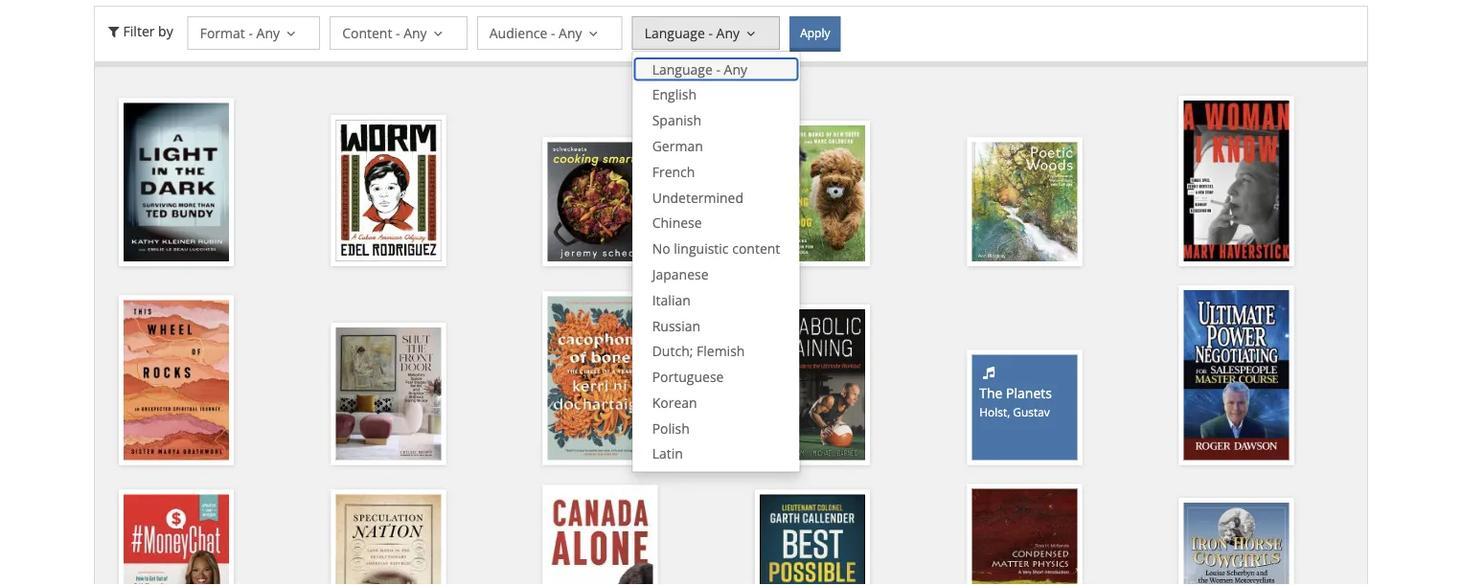Task type: describe. For each thing, give the bounding box(es) containing it.
apply button
[[790, 16, 841, 52]]

dutch; flemish link
[[633, 339, 799, 364]]

italian link
[[633, 287, 799, 313]]

russian
[[652, 316, 701, 335]]

iron horse cowgirls image
[[1184, 503, 1289, 585]]

russian link
[[633, 313, 799, 339]]

portuguese link
[[633, 364, 799, 390]]

linguistic
[[674, 239, 729, 258]]

spanish
[[652, 111, 701, 129]]

format - any button
[[187, 16, 320, 50]]

german link
[[633, 133, 799, 159]]

worm image
[[336, 120, 441, 261]]

audience - any button
[[477, 16, 623, 50]]

canada alone image
[[548, 490, 653, 585]]

korean link
[[633, 390, 799, 416]]

the
[[980, 384, 1003, 402]]

language for language - any english spanish german french undetermined chinese no linguistic content japanese italian russian dutch; flemish portuguese korean polish latin
[[652, 60, 713, 78]]

poetic woods image
[[972, 142, 1077, 261]]

language - any button
[[632, 16, 780, 50]]

cacophony of bone image
[[548, 297, 653, 460]]

dutch;
[[652, 342, 693, 360]]

content - any button
[[330, 16, 467, 50]]

any for audience - any
[[559, 23, 582, 42]]

content
[[732, 239, 780, 258]]

latin
[[652, 445, 683, 463]]

language - any
[[645, 23, 740, 42]]

condensed matter physics image
[[972, 489, 1077, 585]]

french link
[[633, 159, 799, 185]]

flemish
[[697, 342, 745, 360]]

audience - any
[[489, 23, 582, 42]]

- for language - any english spanish german french undetermined chinese no linguistic content japanese italian russian dutch; flemish portuguese korean polish latin
[[716, 60, 721, 78]]

a woman i know image
[[1184, 101, 1289, 261]]

content - any
[[342, 23, 427, 42]]

chinese
[[652, 214, 702, 232]]

the planets holst, gustav
[[980, 384, 1052, 420]]

shut the front door image
[[336, 328, 441, 460]]

best possible outcome image
[[760, 495, 865, 585]]

any for format - any
[[256, 23, 280, 42]]

japanese
[[652, 265, 709, 283]]

no linguistic content link
[[633, 236, 799, 262]]

language - any english spanish german french undetermined chinese no linguistic content japanese italian russian dutch; flemish portuguese korean polish latin
[[652, 60, 780, 463]]

#moneychat image
[[124, 495, 229, 585]]

latin link
[[633, 441, 799, 467]]

filter
[[123, 21, 155, 40]]

no
[[652, 239, 670, 258]]



Task type: vqa. For each thing, say whether or not it's contained in the screenshot.
Books the &
no



Task type: locate. For each thing, give the bounding box(es) containing it.
- inside "language - any english spanish german french undetermined chinese no linguistic content japanese italian russian dutch; flemish portuguese korean polish latin"
[[716, 60, 721, 78]]

- for language - any
[[709, 23, 713, 42]]

english
[[652, 85, 697, 104]]

language inside dropdown button
[[645, 23, 705, 42]]

cooking smarter image
[[548, 142, 653, 261]]

metabolic training image
[[760, 310, 865, 460]]

language
[[645, 23, 705, 42], [652, 60, 713, 78]]

- inside 'audience - any' 'dropdown button'
[[551, 23, 555, 42]]

gustav
[[1013, 405, 1050, 420]]

italian
[[652, 291, 691, 309]]

language up language - any link at the top
[[645, 23, 705, 42]]

undetermined
[[652, 188, 744, 206]]

any for content - any
[[404, 23, 427, 42]]

portuguese
[[652, 368, 724, 386]]

language inside "language - any english spanish german french undetermined chinese no linguistic content japanese italian russian dutch; flemish portuguese korean polish latin"
[[652, 60, 713, 78]]

filter by
[[123, 21, 173, 40]]

the joy of playing with your dog image
[[760, 125, 865, 261]]

language - any link
[[633, 56, 799, 82]]

- up english link
[[716, 60, 721, 78]]

music image
[[980, 363, 998, 381]]

planets
[[1006, 384, 1052, 402]]

a light in the dark image
[[124, 103, 229, 261]]

- inside format - any "dropdown button"
[[249, 23, 253, 42]]

- for format - any
[[249, 23, 253, 42]]

any
[[256, 23, 280, 42], [404, 23, 427, 42], [559, 23, 582, 42], [716, 23, 740, 42], [724, 60, 747, 78]]

language up the english
[[652, 60, 713, 78]]

filter image
[[104, 21, 123, 40]]

- inside language - any dropdown button
[[709, 23, 713, 42]]

this wheel of rocks image
[[124, 300, 229, 460]]

0 vertical spatial language
[[645, 23, 705, 42]]

- right the format
[[249, 23, 253, 42]]

format
[[200, 23, 245, 42]]

japanese link
[[633, 262, 799, 287]]

korean
[[652, 393, 697, 412]]

any right the format
[[256, 23, 280, 42]]

polish
[[652, 419, 690, 437]]

- right audience
[[551, 23, 555, 42]]

any up language - any link at the top
[[716, 23, 740, 42]]

any right audience
[[559, 23, 582, 42]]

- for audience - any
[[551, 23, 555, 42]]

format - any
[[200, 23, 280, 42]]

speculation nation image
[[336, 495, 441, 585]]

any for language - any english spanish german french undetermined chinese no linguistic content japanese italian russian dutch; flemish portuguese korean polish latin
[[724, 60, 747, 78]]

english link
[[633, 82, 799, 108]]

any inside "dropdown button"
[[256, 23, 280, 42]]

undetermined link
[[633, 185, 799, 210]]

holst,
[[980, 405, 1010, 420]]

spanish link
[[633, 108, 799, 133]]

any for language - any
[[716, 23, 740, 42]]

german
[[652, 137, 703, 155]]

by
[[158, 21, 173, 40]]

any up english link
[[724, 60, 747, 78]]

1 vertical spatial language
[[652, 60, 713, 78]]

chinese link
[[633, 210, 799, 236]]

any inside "language - any english spanish german french undetermined chinese no linguistic content japanese italian russian dutch; flemish portuguese korean polish latin"
[[724, 60, 747, 78]]

- for content - any
[[396, 23, 400, 42]]

apply
[[800, 25, 830, 41]]

language for language - any
[[645, 23, 705, 42]]

audience
[[489, 23, 547, 42]]

ultimate power negotiating for salespeople master course image
[[1184, 290, 1289, 460]]

any right content
[[404, 23, 427, 42]]

- up language - any link at the top
[[709, 23, 713, 42]]

polish link
[[633, 416, 799, 441]]

french
[[652, 162, 695, 181]]

content
[[342, 23, 392, 42]]

any inside 'dropdown button'
[[559, 23, 582, 42]]

- inside content - any dropdown button
[[396, 23, 400, 42]]

-
[[249, 23, 253, 42], [396, 23, 400, 42], [551, 23, 555, 42], [709, 23, 713, 42], [716, 60, 721, 78]]

- right content
[[396, 23, 400, 42]]



